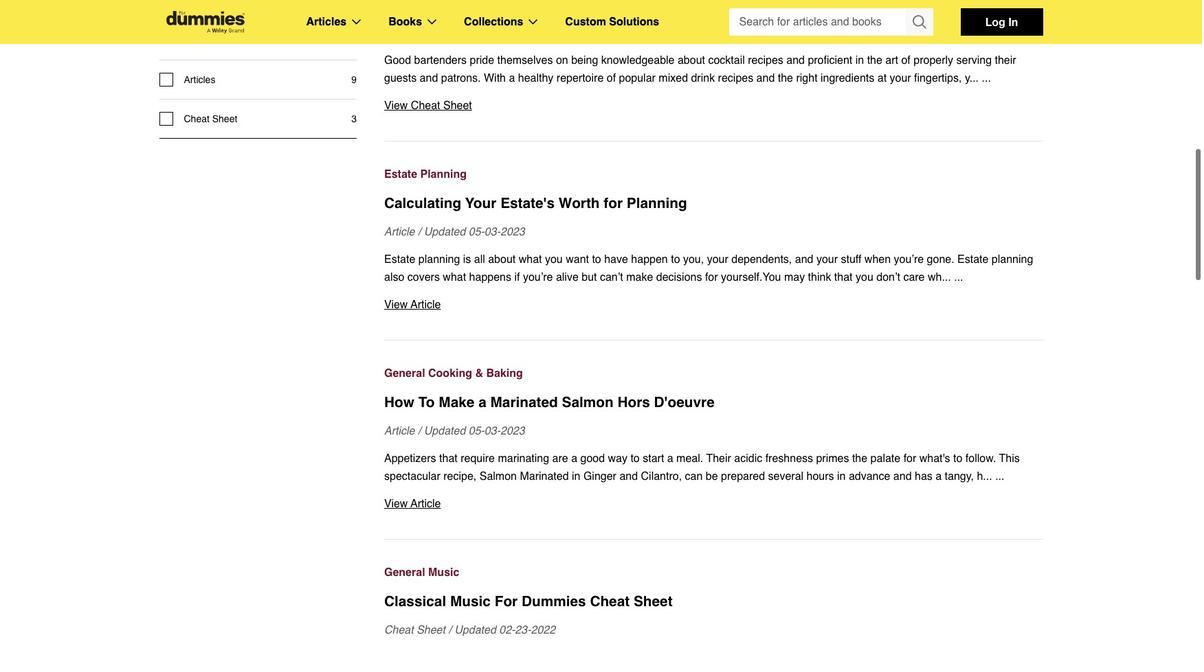 Task type: describe. For each thing, give the bounding box(es) containing it.
good
[[384, 54, 411, 67]]

article down spectacular
[[411, 498, 441, 511]]

guests
[[384, 72, 417, 85]]

updated up the pride
[[454, 27, 496, 39]]

0 vertical spatial planning
[[420, 168, 467, 181]]

and left has
[[893, 471, 912, 483]]

07-
[[499, 27, 515, 39]]

a inside good bartenders pride themselves on being knowledgeable about cocktail recipes and proficient in the art of properly serving their guests and patrons. with a healthy repertoire of popular mixed drink recipes and the right ingredients at your fingertips, y...
[[509, 72, 515, 85]]

1 horizontal spatial in
[[837, 471, 846, 483]]

view article for calculating
[[384, 299, 441, 311]]

view cheat sheet link
[[384, 97, 1043, 115]]

on
[[556, 54, 568, 67]]

content type
[[180, 30, 258, 44]]

0 vertical spatial you
[[545, 254, 563, 266]]

estate's
[[500, 195, 555, 212]]

music for general
[[428, 567, 459, 579]]

view article for how
[[384, 498, 441, 511]]

02-
[[499, 625, 515, 637]]

0 horizontal spatial you're
[[523, 271, 553, 284]]

themselves
[[497, 54, 553, 67]]

cheat sheet
[[184, 113, 237, 124]]

follow.
[[966, 453, 996, 465]]

ingredients
[[821, 72, 874, 85]]

log in
[[985, 15, 1018, 28]]

make
[[439, 395, 474, 411]]

salmon inside appetizers that require marinating are a good way to start a meal. their acidic freshness primes the palate for what's to follow. this spectacular recipe, salmon marinated in ginger and cilantro, can be prepared several hours in advance and has a tangy, h...
[[480, 471, 517, 483]]

dependents,
[[731, 254, 792, 266]]

properly
[[914, 54, 953, 67]]

wh...
[[928, 271, 951, 284]]

patrons.
[[441, 72, 481, 85]]

classical
[[384, 594, 446, 610]]

/ left 02-
[[448, 625, 451, 637]]

cheat for cheat sheet
[[184, 113, 210, 124]]

article down calculating
[[384, 226, 415, 238]]

ginger
[[583, 471, 616, 483]]

popular
[[619, 72, 656, 85]]

music for classical
[[450, 594, 491, 610]]

05- for estate's
[[469, 226, 484, 238]]

baking
[[486, 368, 523, 380]]

marinated inside appetizers that require marinating are a good way to start a meal. their acidic freshness primes the palate for what's to follow. this spectacular recipe, salmon marinated in ginger and cilantro, can be prepared several hours in advance and has a tangy, h...
[[520, 471, 569, 483]]

cheat sheet / updated 02-23-2022
[[384, 625, 555, 637]]

article / updated 05-03-2023 for your
[[384, 226, 525, 238]]

y...
[[965, 72, 979, 85]]

cooking
[[428, 368, 472, 380]]

alive
[[556, 271, 579, 284]]

repertoire
[[557, 72, 604, 85]]

a right are
[[571, 453, 577, 465]]

calculating your estate's worth for planning
[[384, 195, 687, 212]]

0 vertical spatial of
[[901, 54, 911, 67]]

general cooking & baking link
[[384, 365, 1043, 383]]

view for how to make a marinated salmon hors d'oeuvre
[[384, 498, 408, 511]]

their
[[706, 453, 731, 465]]

marinated inside how to make a marinated salmon hors d'oeuvre link
[[490, 395, 558, 411]]

0 vertical spatial for
[[604, 195, 623, 212]]

happen
[[631, 254, 668, 266]]

0 vertical spatial what
[[519, 254, 542, 266]]

estate planning
[[384, 168, 467, 181]]

meal.
[[676, 453, 703, 465]]

0 horizontal spatial of
[[607, 72, 616, 85]]

when
[[865, 254, 891, 266]]

for inside appetizers that require marinating are a good way to start a meal. their acidic freshness primes the palate for what's to follow. this spectacular recipe, salmon marinated in ginger and cilantro, can be prepared several hours in advance and has a tangy, h...
[[904, 453, 916, 465]]

updated left 02-
[[454, 625, 496, 637]]

estate for estate planning
[[384, 168, 417, 181]]

1 horizontal spatial your
[[816, 254, 838, 266]]

article down covers
[[411, 299, 441, 311]]

and up right
[[786, 54, 805, 67]]

0 horizontal spatial what
[[443, 271, 466, 284]]

1 vertical spatial recipes
[[718, 72, 753, 85]]

2022
[[531, 625, 555, 637]]

1 planning from the left
[[418, 254, 460, 266]]

recipe,
[[443, 471, 476, 483]]

log
[[985, 15, 1005, 28]]

3
[[351, 113, 357, 124]]

appetizers
[[384, 453, 436, 465]]

estate planning is all about what you want to have happen to you, your dependents, and your stuff when you're gone. estate planning also covers what happens if you're alive but can't make decisions for yourself.you may think that you don't care wh...
[[384, 254, 1033, 284]]

several
[[768, 471, 804, 483]]

fingertips,
[[914, 72, 962, 85]]

content type button
[[159, 14, 258, 60]]

can
[[685, 471, 703, 483]]

1 vertical spatial planning
[[627, 195, 687, 212]]

article / updated 05-03-2023 for to
[[384, 425, 525, 438]]

right
[[796, 72, 818, 85]]

0 vertical spatial 2023
[[531, 27, 555, 39]]

custom solutions link
[[565, 13, 659, 31]]

gone.
[[927, 254, 954, 266]]

good
[[580, 453, 605, 465]]

is
[[463, 254, 471, 266]]

all
[[474, 254, 485, 266]]

if
[[514, 271, 520, 284]]

general for classical
[[384, 567, 425, 579]]

open collections list image
[[529, 19, 538, 25]]

general for how
[[384, 368, 425, 380]]

how to make a marinated salmon hors d'oeuvre link
[[384, 392, 1043, 413]]

updated up the is
[[424, 226, 465, 238]]

serving
[[956, 54, 992, 67]]

view cheat sheet
[[384, 100, 472, 112]]

the inside appetizers that require marinating are a good way to start a meal. their acidic freshness primes the palate for what's to follow. this spectacular recipe, salmon marinated in ginger and cilantro, can be prepared several hours in advance and has a tangy, h...
[[852, 453, 867, 465]]

2023 for worth
[[500, 226, 525, 238]]

appetizers that require marinating are a good way to start a meal. their acidic freshness primes the palate for what's to follow. this spectacular recipe, salmon marinated in ginger and cilantro, can be prepared several hours in advance and has a tangy, h...
[[384, 453, 1020, 483]]

0 vertical spatial recipes
[[748, 54, 783, 67]]

with
[[484, 72, 506, 85]]

a right has
[[936, 471, 942, 483]]

art
[[885, 54, 898, 67]]

at
[[877, 72, 887, 85]]

0 vertical spatial salmon
[[562, 395, 614, 411]]

proficient
[[808, 54, 852, 67]]

03- for make
[[484, 425, 500, 438]]

want
[[566, 254, 589, 266]]

pride
[[470, 54, 494, 67]]

0 horizontal spatial in
[[572, 471, 580, 483]]

to up tangy, on the bottom
[[953, 453, 962, 465]]

a inside how to make a marinated salmon hors d'oeuvre link
[[478, 395, 486, 411]]

your inside good bartenders pride themselves on being knowledgeable about cocktail recipes and proficient in the art of properly serving their guests and patrons. with a healthy repertoire of popular mixed drink recipes and the right ingredients at your fingertips, y...
[[890, 72, 911, 85]]

0 horizontal spatial your
[[707, 254, 728, 266]]

good bartenders pride themselves on being knowledgeable about cocktail recipes and proficient in the art of properly serving their guests and patrons. with a healthy repertoire of popular mixed drink recipes and the right ingredients at your fingertips, y...
[[384, 54, 1016, 85]]

worth
[[559, 195, 600, 212]]

9
[[351, 74, 357, 85]]



Task type: locate. For each thing, give the bounding box(es) containing it.
your
[[465, 195, 496, 212]]

view article down spectacular
[[384, 498, 441, 511]]

marinating
[[498, 453, 549, 465]]

that
[[834, 271, 853, 284], [439, 453, 458, 465]]

group
[[729, 8, 933, 36]]

2 05- from the top
[[469, 425, 484, 438]]

1 view article link from the top
[[384, 296, 1043, 314]]

1 horizontal spatial about
[[678, 54, 705, 67]]

bartenders
[[414, 54, 467, 67]]

estate planning link
[[384, 166, 1043, 184]]

calculating
[[384, 195, 461, 212]]

0 horizontal spatial that
[[439, 453, 458, 465]]

2023 down 'open collections list' icon
[[531, 27, 555, 39]]

solutions
[[609, 16, 659, 28]]

what up if at the left top
[[519, 254, 542, 266]]

1 horizontal spatial salmon
[[562, 395, 614, 411]]

23-
[[515, 625, 531, 637]]

start
[[643, 453, 664, 465]]

1 view article from the top
[[384, 299, 441, 311]]

0 vertical spatial view
[[384, 100, 408, 112]]

dummies
[[522, 594, 586, 610]]

that inside estate planning is all about what you want to have happen to you, your dependents, and your stuff when you're gone. estate planning also covers what happens if you're alive but can't make decisions for yourself.you may think that you don't care wh...
[[834, 271, 853, 284]]

sheet for cheat sheet / updated 02-23-2022
[[417, 625, 445, 637]]

about
[[678, 54, 705, 67], [488, 254, 516, 266]]

h...
[[977, 471, 992, 483]]

your up think
[[816, 254, 838, 266]]

/ up appetizers
[[418, 425, 421, 438]]

0 vertical spatial 05-
[[469, 226, 484, 238]]

and inside estate planning is all about what you want to have happen to you, your dependents, and your stuff when you're gone. estate planning also covers what happens if you're alive but can't make decisions for yourself.you may think that you don't care wh...
[[795, 254, 813, 266]]

1 vertical spatial 2023
[[500, 226, 525, 238]]

1 horizontal spatial that
[[834, 271, 853, 284]]

sheet for cheat sheet / updated 07-21-2023
[[417, 27, 445, 39]]

1 horizontal spatial you're
[[894, 254, 924, 266]]

can't
[[600, 271, 623, 284]]

cilantro,
[[641, 471, 682, 483]]

1 vertical spatial article / updated 05-03-2023
[[384, 425, 525, 438]]

about inside estate planning is all about what you want to have happen to you, your dependents, and your stuff when you're gone. estate planning also covers what happens if you're alive but can't make decisions for yourself.you may think that you don't care wh...
[[488, 254, 516, 266]]

1 vertical spatial 03-
[[484, 425, 500, 438]]

general up classical
[[384, 567, 425, 579]]

03- for estate's
[[484, 226, 500, 238]]

in up ingredients
[[856, 54, 864, 67]]

how
[[384, 395, 414, 411]]

think
[[808, 271, 831, 284]]

1 03- from the top
[[484, 226, 500, 238]]

marinated down baking
[[490, 395, 558, 411]]

and down bartenders
[[420, 72, 438, 85]]

and down way
[[620, 471, 638, 483]]

articles
[[306, 16, 347, 28], [184, 74, 215, 85]]

updated down the make
[[424, 425, 465, 438]]

03- up all
[[484, 226, 500, 238]]

you
[[545, 254, 563, 266], [856, 271, 873, 284]]

of left popular
[[607, 72, 616, 85]]

what
[[519, 254, 542, 266], [443, 271, 466, 284]]

decisions
[[656, 271, 702, 284]]

their
[[995, 54, 1016, 67]]

stuff
[[841, 254, 861, 266]]

and
[[786, 54, 805, 67], [420, 72, 438, 85], [756, 72, 775, 85], [795, 254, 813, 266], [620, 471, 638, 483], [893, 471, 912, 483]]

view inside view cheat sheet link
[[384, 100, 408, 112]]

0 vertical spatial view article
[[384, 299, 441, 311]]

estate inside estate planning link
[[384, 168, 417, 181]]

1 horizontal spatial what
[[519, 254, 542, 266]]

0 vertical spatial general
[[384, 368, 425, 380]]

custom solutions
[[565, 16, 659, 28]]

that down stuff
[[834, 271, 853, 284]]

recipes down cocktail
[[718, 72, 753, 85]]

1 vertical spatial view
[[384, 299, 408, 311]]

music up cheat sheet / updated 02-23-2022
[[450, 594, 491, 610]]

1 horizontal spatial articles
[[306, 16, 347, 28]]

05- up all
[[469, 226, 484, 238]]

1 vertical spatial salmon
[[480, 471, 517, 483]]

05- for make
[[469, 425, 484, 438]]

palate
[[871, 453, 900, 465]]

you up alive
[[545, 254, 563, 266]]

salmon left hors
[[562, 395, 614, 411]]

you,
[[683, 254, 704, 266]]

0 horizontal spatial planning
[[420, 168, 467, 181]]

view down spectacular
[[384, 498, 408, 511]]

and up may
[[795, 254, 813, 266]]

articles left open article categories icon
[[306, 16, 347, 28]]

you're right if at the left top
[[523, 271, 553, 284]]

to left you,
[[671, 254, 680, 266]]

be
[[706, 471, 718, 483]]

you're
[[894, 254, 924, 266], [523, 271, 553, 284]]

1 horizontal spatial planning
[[992, 254, 1033, 266]]

1 view from the top
[[384, 100, 408, 112]]

in down primes on the right bottom of the page
[[837, 471, 846, 483]]

0 horizontal spatial for
[[604, 195, 623, 212]]

music up classical
[[428, 567, 459, 579]]

0 vertical spatial articles
[[306, 16, 347, 28]]

music inside "link"
[[428, 567, 459, 579]]

1 vertical spatial what
[[443, 271, 466, 284]]

1 vertical spatial the
[[778, 72, 793, 85]]

2 general from the top
[[384, 567, 425, 579]]

to right want
[[592, 254, 601, 266]]

2 view from the top
[[384, 299, 408, 311]]

article down how
[[384, 425, 415, 438]]

cocktail
[[708, 54, 745, 67]]

view article link for calculating your estate's worth for planning
[[384, 296, 1043, 314]]

2 view article link from the top
[[384, 496, 1043, 513]]

05- up require
[[469, 425, 484, 438]]

about up drink
[[678, 54, 705, 67]]

0 horizontal spatial planning
[[418, 254, 460, 266]]

estate up also
[[384, 254, 415, 266]]

2 horizontal spatial for
[[904, 453, 916, 465]]

your right you,
[[707, 254, 728, 266]]

content
[[180, 30, 226, 44]]

classical music for dummies cheat sheet
[[384, 594, 673, 610]]

your right at
[[890, 72, 911, 85]]

0 vertical spatial view article link
[[384, 296, 1043, 314]]

2 vertical spatial view
[[384, 498, 408, 511]]

0 horizontal spatial articles
[[184, 74, 215, 85]]

happens
[[469, 271, 511, 284]]

has
[[915, 471, 933, 483]]

general music link
[[384, 564, 1043, 582]]

a right the make
[[478, 395, 486, 411]]

and left right
[[756, 72, 775, 85]]

spectacular
[[384, 471, 440, 483]]

you're up the care
[[894, 254, 924, 266]]

calculating your estate's worth for planning link
[[384, 193, 1043, 214]]

2 vertical spatial 2023
[[500, 425, 525, 438]]

1 vertical spatial music
[[450, 594, 491, 610]]

view for calculating your estate's worth for planning
[[384, 299, 408, 311]]

1 vertical spatial general
[[384, 567, 425, 579]]

2023
[[531, 27, 555, 39], [500, 226, 525, 238], [500, 425, 525, 438]]

articles for 9
[[184, 74, 215, 85]]

1 horizontal spatial for
[[705, 271, 718, 284]]

general inside "link"
[[384, 567, 425, 579]]

classical music for dummies cheat sheet link
[[384, 592, 1043, 612]]

marinated down are
[[520, 471, 569, 483]]

1 vertical spatial you
[[856, 271, 873, 284]]

estate up calculating
[[384, 168, 417, 181]]

collections
[[464, 16, 523, 28]]

0 horizontal spatial about
[[488, 254, 516, 266]]

what down the is
[[443, 271, 466, 284]]

2023 up marinating
[[500, 425, 525, 438]]

healthy
[[518, 72, 554, 85]]

1 vertical spatial of
[[607, 72, 616, 85]]

0 vertical spatial marinated
[[490, 395, 558, 411]]

don't
[[876, 271, 900, 284]]

a right with
[[509, 72, 515, 85]]

1 vertical spatial 05-
[[469, 425, 484, 438]]

cheat for cheat sheet / updated 02-23-2022
[[384, 625, 414, 637]]

in inside good bartenders pride themselves on being knowledgeable about cocktail recipes and proficient in the art of properly serving their guests and patrons. with a healthy repertoire of popular mixed drink recipes and the right ingredients at your fingertips, y...
[[856, 54, 864, 67]]

about up happens
[[488, 254, 516, 266]]

care
[[903, 271, 925, 284]]

you down "when" at the top of the page
[[856, 271, 873, 284]]

2 view article from the top
[[384, 498, 441, 511]]

primes
[[816, 453, 849, 465]]

for right the 'decisions' in the top of the page
[[705, 271, 718, 284]]

1 vertical spatial that
[[439, 453, 458, 465]]

0 horizontal spatial salmon
[[480, 471, 517, 483]]

03-
[[484, 226, 500, 238], [484, 425, 500, 438]]

to right way
[[631, 453, 640, 465]]

1 vertical spatial articles
[[184, 74, 215, 85]]

1 horizontal spatial you
[[856, 271, 873, 284]]

of right 'art'
[[901, 54, 911, 67]]

article / updated 05-03-2023 down the make
[[384, 425, 525, 438]]

that up recipe,
[[439, 453, 458, 465]]

1 vertical spatial about
[[488, 254, 516, 266]]

have
[[604, 254, 628, 266]]

a
[[509, 72, 515, 85], [478, 395, 486, 411], [571, 453, 577, 465], [667, 453, 673, 465], [936, 471, 942, 483]]

that inside appetizers that require marinating are a good way to start a meal. their acidic freshness primes the palate for what's to follow. this spectacular recipe, salmon marinated in ginger and cilantro, can be prepared several hours in advance and has a tangy, h...
[[439, 453, 458, 465]]

a right start
[[667, 453, 673, 465]]

custom
[[565, 16, 606, 28]]

view article link down be
[[384, 496, 1043, 513]]

articles up cheat sheet
[[184, 74, 215, 85]]

for inside estate planning is all about what you want to have happen to you, your dependents, and your stuff when you're gone. estate planning also covers what happens if you're alive but can't make decisions for yourself.you may think that you don't care wh...
[[705, 271, 718, 284]]

estate
[[384, 168, 417, 181], [384, 254, 415, 266], [957, 254, 989, 266]]

1 article / updated 05-03-2023 from the top
[[384, 226, 525, 238]]

view article link down estate planning is all about what you want to have happen to you, your dependents, and your stuff when you're gone. estate planning also covers what happens if you're alive but can't make decisions for yourself.you may think that you don't care wh...
[[384, 296, 1043, 314]]

cheat for cheat sheet / updated 07-21-2023
[[384, 27, 414, 39]]

hors
[[617, 395, 650, 411]]

2 vertical spatial the
[[852, 453, 867, 465]]

open article categories image
[[352, 19, 361, 25]]

salmon down require
[[480, 471, 517, 483]]

mixed
[[659, 72, 688, 85]]

view article
[[384, 299, 441, 311], [384, 498, 441, 511]]

3 view from the top
[[384, 498, 408, 511]]

may
[[784, 271, 805, 284]]

0 vertical spatial you're
[[894, 254, 924, 266]]

1 vertical spatial marinated
[[520, 471, 569, 483]]

2 planning from the left
[[992, 254, 1033, 266]]

drink
[[691, 72, 715, 85]]

cookie consent banner dialog
[[0, 597, 1202, 647]]

article / updated 05-03-2023 up the is
[[384, 226, 525, 238]]

in
[[1008, 15, 1018, 28]]

recipes right cocktail
[[748, 54, 783, 67]]

salmon
[[562, 395, 614, 411], [480, 471, 517, 483]]

1 horizontal spatial planning
[[627, 195, 687, 212]]

0 vertical spatial article / updated 05-03-2023
[[384, 226, 525, 238]]

require
[[461, 453, 495, 465]]

0 vertical spatial the
[[867, 54, 882, 67]]

/ down calculating
[[418, 226, 421, 238]]

the left 'art'
[[867, 54, 882, 67]]

2023 for a
[[500, 425, 525, 438]]

estate right 'gone.'
[[957, 254, 989, 266]]

freshness
[[765, 453, 813, 465]]

0 vertical spatial 03-
[[484, 226, 500, 238]]

0 vertical spatial that
[[834, 271, 853, 284]]

2 article / updated 05-03-2023 from the top
[[384, 425, 525, 438]]

2 horizontal spatial in
[[856, 54, 864, 67]]

knowledgeable
[[601, 54, 675, 67]]

1 horizontal spatial of
[[901, 54, 911, 67]]

1 vertical spatial view article link
[[384, 496, 1043, 513]]

the up advance
[[852, 453, 867, 465]]

planning up happen
[[627, 195, 687, 212]]

books
[[388, 16, 422, 28]]

the left right
[[778, 72, 793, 85]]

0 vertical spatial about
[[678, 54, 705, 67]]

2 03- from the top
[[484, 425, 500, 438]]

articles for books
[[306, 16, 347, 28]]

general music
[[384, 567, 459, 579]]

1 05- from the top
[[469, 226, 484, 238]]

03- up require
[[484, 425, 500, 438]]

1 vertical spatial for
[[705, 271, 718, 284]]

type
[[230, 30, 258, 44]]

view down guests
[[384, 100, 408, 112]]

covers
[[407, 271, 440, 284]]

1 vertical spatial you're
[[523, 271, 553, 284]]

cheat sheet / updated 07-21-2023
[[384, 27, 555, 39]]

prepared
[[721, 471, 765, 483]]

about inside good bartenders pride themselves on being knowledgeable about cocktail recipes and proficient in the art of properly serving their guests and patrons. with a healthy repertoire of popular mixed drink recipes and the right ingredients at your fingertips, y...
[[678, 54, 705, 67]]

yourself.you
[[721, 271, 781, 284]]

logo image
[[159, 11, 251, 33]]

/ up bartenders
[[448, 27, 451, 39]]

planning up calculating
[[420, 168, 467, 181]]

0 vertical spatial music
[[428, 567, 459, 579]]

Search for articles and books text field
[[729, 8, 907, 36]]

estate for estate planning is all about what you want to have happen to you, your dependents, and your stuff when you're gone. estate planning also covers what happens if you're alive but can't make decisions for yourself.you may think that you don't care wh...
[[384, 254, 415, 266]]

how to make a marinated salmon hors d'oeuvre
[[384, 395, 715, 411]]

for up has
[[904, 453, 916, 465]]

general up how
[[384, 368, 425, 380]]

are
[[552, 453, 568, 465]]

in left ginger
[[572, 471, 580, 483]]

view down also
[[384, 299, 408, 311]]

hours
[[807, 471, 834, 483]]

view article link for how to make a marinated salmon hors d'oeuvre
[[384, 496, 1043, 513]]

05-
[[469, 226, 484, 238], [469, 425, 484, 438]]

2 vertical spatial for
[[904, 453, 916, 465]]

sheet for cheat sheet
[[212, 113, 237, 124]]

2023 down estate's
[[500, 226, 525, 238]]

your
[[890, 72, 911, 85], [707, 254, 728, 266], [816, 254, 838, 266]]

1 general from the top
[[384, 368, 425, 380]]

d'oeuvre
[[654, 395, 715, 411]]

view article down covers
[[384, 299, 441, 311]]

open book categories image
[[428, 19, 437, 25]]

music
[[428, 567, 459, 579], [450, 594, 491, 610]]

tangy,
[[945, 471, 974, 483]]

1 vertical spatial view article
[[384, 498, 441, 511]]

acidic
[[734, 453, 762, 465]]

0 horizontal spatial you
[[545, 254, 563, 266]]

article
[[384, 226, 415, 238], [411, 299, 441, 311], [384, 425, 415, 438], [411, 498, 441, 511]]

for right worth
[[604, 195, 623, 212]]

2 horizontal spatial your
[[890, 72, 911, 85]]

log in link
[[960, 8, 1043, 36]]



Task type: vqa. For each thing, say whether or not it's contained in the screenshot.
2022
yes



